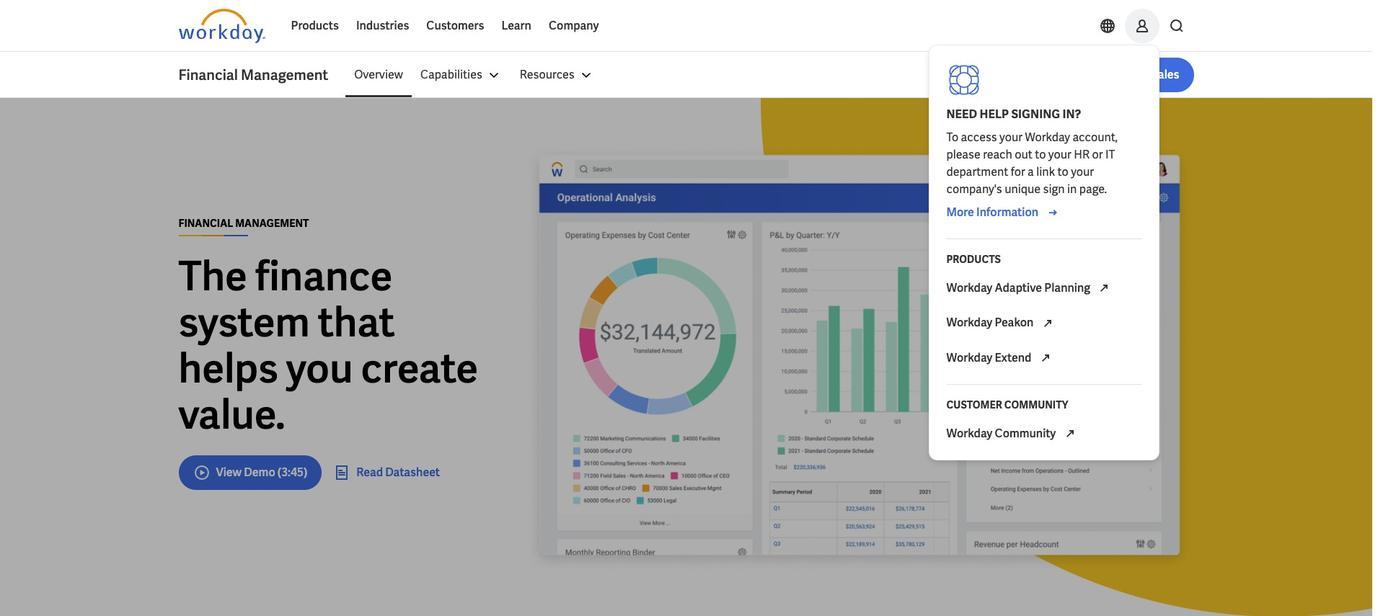 Task type: describe. For each thing, give the bounding box(es) containing it.
1 vertical spatial to
[[1058, 164, 1069, 180]]

products button
[[282, 9, 348, 43]]

0 vertical spatial to
[[1035, 147, 1046, 162]]

management
[[235, 217, 309, 230]]

extend
[[995, 350, 1032, 366]]

customer community
[[947, 399, 1069, 412]]

it
[[1106, 147, 1115, 162]]

for
[[1011, 164, 1026, 180]]

link
[[1037, 164, 1055, 180]]

read datasheet
[[357, 465, 440, 480]]

out
[[1015, 147, 1033, 162]]

company's
[[947, 182, 1002, 197]]

sales
[[1151, 67, 1180, 82]]

a
[[1028, 164, 1034, 180]]

value.
[[179, 388, 285, 441]]

create
[[361, 342, 478, 395]]

workday peakon link
[[938, 306, 1150, 341]]

unique
[[1005, 182, 1041, 197]]

workday peakon
[[947, 315, 1036, 331]]

list containing overview
[[346, 58, 1194, 92]]

hr
[[1074, 147, 1090, 162]]

the finance system that helps you create value.
[[179, 250, 478, 441]]

financial management operational analysis dashboard showing operating expense by cost center and p&l by quarter. image
[[525, 144, 1194, 574]]

in
[[1068, 182, 1077, 197]]

to
[[947, 130, 959, 145]]

that
[[318, 296, 395, 349]]

financial management
[[179, 66, 328, 84]]

customers
[[427, 18, 484, 33]]

resources
[[520, 67, 575, 82]]

system
[[179, 296, 310, 349]]

community for customer community
[[1005, 399, 1069, 412]]

to access your workday account, please reach out to your hr or it department for a link to your company's unique sign in page.
[[947, 130, 1120, 197]]

1 vertical spatial your
[[1049, 147, 1072, 162]]

go to the homepage image
[[179, 9, 265, 43]]

more information
[[947, 205, 1039, 220]]

company
[[549, 18, 599, 33]]

demo
[[244, 465, 275, 480]]

need help signing in?
[[947, 107, 1082, 122]]

workday for adaptive
[[947, 281, 993, 296]]

account,
[[1073, 130, 1118, 145]]

workday for peakon
[[947, 315, 993, 331]]

workday for extend
[[947, 350, 993, 366]]

workday extend link
[[938, 341, 1150, 376]]

datasheet
[[385, 465, 440, 480]]

financial
[[179, 217, 233, 230]]

workday community link
[[938, 417, 1150, 452]]

workday community
[[947, 426, 1059, 442]]

contact
[[1106, 67, 1149, 82]]

more
[[947, 205, 975, 220]]

help
[[980, 107, 1009, 122]]

access
[[961, 130, 997, 145]]

workday inside to access your workday account, please reach out to your hr or it department for a link to your company's unique sign in page.
[[1025, 130, 1070, 145]]

1 horizontal spatial products
[[947, 253, 1001, 266]]

menu containing overview
[[346, 58, 604, 92]]

in?
[[1063, 107, 1082, 122]]

finance
[[255, 250, 393, 303]]

industries
[[356, 18, 409, 33]]



Task type: locate. For each thing, give the bounding box(es) containing it.
need
[[947, 107, 978, 122]]

capabilities button
[[412, 58, 511, 92]]

community up workday community link
[[1005, 399, 1069, 412]]

your
[[1000, 130, 1023, 145], [1049, 147, 1072, 162], [1071, 164, 1094, 180]]

capabilities
[[420, 67, 482, 82]]

read datasheet link
[[333, 464, 440, 482]]

0 vertical spatial community
[[1005, 399, 1069, 412]]

read
[[357, 465, 383, 480]]

opens in a new tab image inside workday community link
[[1062, 426, 1079, 443]]

list
[[346, 58, 1194, 92]]

learn
[[502, 18, 532, 33]]

resources button
[[511, 58, 604, 92]]

contact sales
[[1106, 67, 1180, 82]]

workday extend
[[947, 350, 1034, 366]]

2 vertical spatial opens in a new tab image
[[1062, 426, 1079, 443]]

information
[[977, 205, 1039, 220]]

overview link
[[346, 58, 412, 92]]

opens in a new tab image right workday community
[[1062, 426, 1079, 443]]

learn button
[[493, 9, 540, 43]]

customers button
[[418, 9, 493, 43]]

your left "hr"
[[1049, 147, 1072, 162]]

to
[[1035, 147, 1046, 162], [1058, 164, 1069, 180]]

financial
[[179, 66, 238, 84]]

management
[[241, 66, 328, 84]]

workday up workday extend
[[947, 315, 993, 331]]

0 horizontal spatial to
[[1035, 147, 1046, 162]]

overview
[[354, 67, 403, 82]]

your up out
[[1000, 130, 1023, 145]]

page.
[[1080, 182, 1107, 197]]

customer
[[947, 399, 1003, 412]]

community
[[1005, 399, 1069, 412], [995, 426, 1056, 442]]

more information link
[[947, 204, 1062, 221]]

view
[[216, 465, 242, 480]]

financial management link
[[179, 65, 346, 85]]

1 vertical spatial opens in a new tab image
[[1037, 350, 1054, 367]]

your down "hr"
[[1071, 164, 1094, 180]]

workday for community
[[947, 426, 993, 442]]

workday down workday peakon
[[947, 350, 993, 366]]

opens in a new tab image for workday peakon
[[1039, 315, 1057, 332]]

products
[[291, 18, 339, 33], [947, 253, 1001, 266]]

opens in a new tab image
[[1039, 315, 1057, 332], [1037, 350, 1054, 367], [1062, 426, 1079, 443]]

products inside dropdown button
[[291, 18, 339, 33]]

products up management
[[291, 18, 339, 33]]

contact sales link
[[1092, 58, 1194, 92]]

adaptive
[[995, 281, 1042, 296]]

workday
[[1025, 130, 1070, 145], [947, 281, 993, 296], [947, 315, 993, 331], [947, 350, 993, 366], [947, 426, 993, 442]]

workday down customer
[[947, 426, 993, 442]]

0 vertical spatial your
[[1000, 130, 1023, 145]]

1 horizontal spatial to
[[1058, 164, 1069, 180]]

workday adaptive planning
[[947, 281, 1093, 296]]

opens in a new tab image right extend
[[1037, 350, 1054, 367]]

workday down "signing"
[[1025, 130, 1070, 145]]

sign
[[1043, 182, 1065, 197]]

opens in a new tab image inside workday peakon link
[[1039, 315, 1057, 332]]

helps
[[179, 342, 278, 395]]

you
[[286, 342, 353, 395]]

company button
[[540, 9, 608, 43]]

0 vertical spatial opens in a new tab image
[[1039, 315, 1057, 332]]

industries button
[[348, 9, 418, 43]]

signing
[[1012, 107, 1061, 122]]

or
[[1092, 147, 1103, 162]]

community down customer community
[[995, 426, 1056, 442]]

peakon
[[995, 315, 1034, 331]]

opens in a new tab image right "peakon"
[[1039, 315, 1057, 332]]

community for workday community
[[995, 426, 1056, 442]]

to right link
[[1058, 164, 1069, 180]]

planning
[[1045, 281, 1091, 296]]

view demo (3:45)
[[216, 465, 307, 480]]

1 vertical spatial community
[[995, 426, 1056, 442]]

view demo (3:45) link
[[179, 456, 322, 490]]

0 horizontal spatial products
[[291, 18, 339, 33]]

2 vertical spatial your
[[1071, 164, 1094, 180]]

opens in a new tab image for workday community
[[1062, 426, 1079, 443]]

opens in a new tab image for workday extend
[[1037, 350, 1054, 367]]

the
[[179, 250, 247, 303]]

reach
[[983, 147, 1013, 162]]

opens in a new tab image inside the workday extend link
[[1037, 350, 1054, 367]]

financial management
[[179, 217, 309, 230]]

please
[[947, 147, 981, 162]]

products down more
[[947, 253, 1001, 266]]

(3:45)
[[278, 465, 307, 480]]

1 vertical spatial products
[[947, 253, 1001, 266]]

menu
[[346, 58, 604, 92]]

to right out
[[1035, 147, 1046, 162]]

department
[[947, 164, 1009, 180]]

workday adaptive planning link
[[938, 271, 1150, 306]]

0 vertical spatial products
[[291, 18, 339, 33]]

workday up workday peakon
[[947, 281, 993, 296]]

opens in a new tab image
[[1096, 280, 1113, 297]]



Task type: vqa. For each thing, say whether or not it's contained in the screenshot.
link
yes



